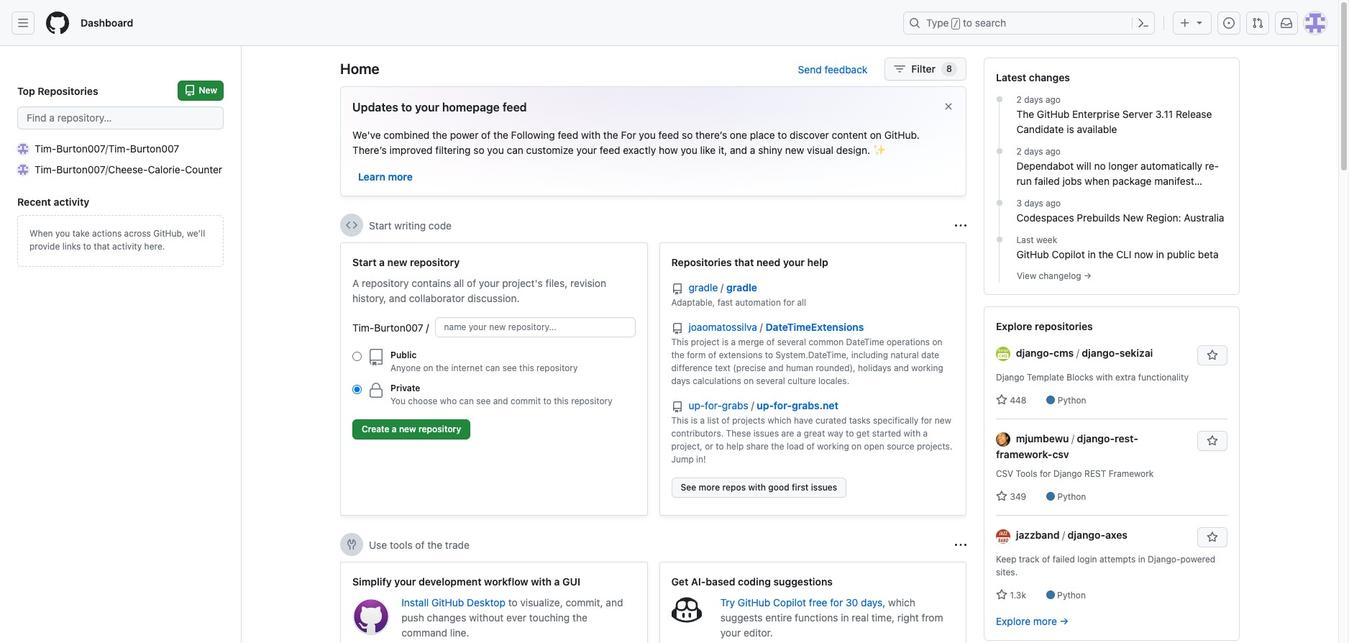 Task type: vqa. For each thing, say whether or not it's contained in the screenshot.
3rd Fix from the bottom of the "unsnap restore will now keep the window under the cursor (macos 12+) update simplified chinese localization by @jerry23011 in #1105 update spanish localizations for the new placeholders by @pauchiner in #1106 fix title bar close button detection by @decodism in #1109 update japanese translation by @ryonakano in #1121 fix doc to disable doubleclicktitlebarrestore by @decodism in #1111 fix export with disabled todo shortcuts by @decodism in #1126"
no



Task type: describe. For each thing, give the bounding box(es) containing it.
new inside button
[[399, 424, 416, 435]]

you inside when you take actions across github, we'll provide links to that activity here.
[[55, 228, 70, 239]]

star image
[[997, 590, 1008, 601]]

with up visualize,
[[531, 576, 552, 588]]

command
[[402, 627, 448, 639]]

view changelog → link
[[1017, 271, 1092, 281]]

explore for explore more →
[[997, 615, 1031, 628]]

powered
[[1181, 554, 1216, 565]]

code
[[429, 219, 452, 231]]

0 vertical spatial activity
[[54, 196, 90, 208]]

github inside 2 days ago the github enterprise server 3.11 release candidate is available
[[1038, 108, 1070, 120]]

mjumbewu
[[1017, 432, 1070, 445]]

days for codespaces
[[1025, 198, 1044, 209]]

tim- for tim-burton007 / tim-burton007
[[35, 142, 56, 155]]

a inside this project is a merge of several common datetime operations on the form of  extensions to system.datetime, including natural date difference text (precise and human rounded), holidays and working days calculations on several culture locales.
[[731, 337, 736, 348]]

2 gradle link from the left
[[727, 281, 758, 294]]

2 up- from the left
[[757, 399, 774, 412]]

gui
[[563, 576, 581, 588]]

jump
[[672, 454, 694, 465]]

public
[[1168, 248, 1196, 260]]

to up combined
[[401, 101, 412, 114]]

files,
[[546, 277, 568, 289]]

burton007 for tim-burton007 / tim-burton007
[[56, 142, 105, 155]]

a inside we've combined the power of the following feed with the for you feed so there's one place to discover content on github. there's improved filtering so you can customize your feed exactly how you like it, and a shiny new visual design. ✨
[[750, 144, 756, 156]]

triangle down image
[[1194, 17, 1206, 28]]

visualize,
[[521, 597, 563, 609]]

github copilot in the cli now in public beta link
[[1017, 247, 1228, 262]]

when you take actions across github, we'll provide links to that activity here.
[[30, 228, 205, 252]]

a left gui
[[555, 576, 560, 588]]

this is a list of projects which have curated tasks specifically for new contributors. these issues are a great way to get started with a project, or to help share the load of working on open source projects. jump in!
[[672, 415, 953, 465]]

repos
[[723, 482, 746, 493]]

349
[[1008, 492, 1027, 502]]

longer
[[1109, 160, 1139, 172]]

discussion.
[[468, 292, 520, 304]]

new down writing
[[388, 256, 408, 268]]

the left following
[[494, 129, 509, 141]]

plus image
[[1180, 17, 1192, 29]]

recent activity
[[17, 196, 90, 208]]

install github desktop link
[[402, 597, 509, 609]]

and down the natural
[[894, 363, 909, 373]]

dot fill image
[[994, 197, 1006, 209]]

great
[[804, 428, 826, 439]]

/ up fast
[[721, 281, 724, 294]]

Top Repositories search field
[[17, 106, 224, 130]]

to left search
[[964, 17, 973, 29]]

dependabot
[[1017, 160, 1074, 172]]

are
[[782, 428, 795, 439]]

ai-
[[691, 576, 706, 588]]

feed up customize
[[558, 129, 579, 141]]

in left cli
[[1088, 248, 1096, 260]]

way
[[828, 428, 844, 439]]

history,
[[353, 292, 386, 304]]

recent
[[17, 196, 51, 208]]

a left list
[[700, 415, 705, 426]]

this for joaomatossilva
[[672, 337, 689, 348]]

the github enterprise server 3.11 release candidate is available link
[[1017, 106, 1228, 137]]

choose
[[408, 396, 438, 407]]

project
[[691, 337, 720, 348]]

/ down 'tim-burton007 / tim-burton007'
[[105, 163, 108, 176]]

tim-burton007 / cheese-calorie-counter
[[35, 163, 222, 176]]

codespaces prebuilds new region: australia link
[[1017, 210, 1228, 225]]

which inside this is a list of projects which have curated tasks specifically for new contributors. these issues are a great way to get started with a project, or to help share the load of working on open source projects. jump in!
[[768, 415, 792, 426]]

0 vertical spatial new
[[199, 85, 217, 96]]

csv
[[997, 469, 1014, 479]]

jobs
[[1063, 175, 1083, 187]]

private
[[391, 383, 421, 394]]

provide
[[30, 241, 60, 252]]

tim-burton007 / tim-burton007
[[35, 142, 179, 155]]

tim- up cheese-
[[108, 142, 130, 155]]

github inside simplify your development workflow with a gui element
[[432, 597, 464, 609]]

the up 'filtering' on the left top of page
[[432, 129, 448, 141]]

you right 'filtering' on the left top of page
[[487, 144, 504, 156]]

your up combined
[[415, 101, 440, 114]]

australia
[[1185, 212, 1225, 224]]

place
[[750, 129, 775, 141]]

now
[[1135, 248, 1154, 260]]

blocks
[[1067, 372, 1094, 383]]

2 days ago dependabot will no longer automatically re- run failed jobs when package manifest changes
[[1017, 146, 1220, 202]]

all inside a repository contains all of your project's files, revision history, and collaborator discussion.
[[454, 277, 464, 289]]

448
[[1008, 395, 1027, 406]]

get
[[857, 428, 870, 439]]

when
[[1085, 175, 1110, 187]]

1 for- from the left
[[705, 399, 722, 412]]

actions
[[92, 228, 122, 239]]

ago for failed
[[1046, 146, 1061, 157]]

/ right cms at the right bottom of page
[[1077, 347, 1080, 359]]

release
[[1176, 108, 1213, 120]]

cheese calorie counter image
[[17, 164, 29, 175]]

explore for explore repositories
[[997, 320, 1033, 332]]

python for /
[[1058, 395, 1087, 406]]

repo image for gradle
[[672, 283, 683, 295]]

for
[[621, 129, 637, 141]]

your inside simplify your development workflow with a gui element
[[395, 576, 416, 588]]

this inside public anyone on the internet can see this repository
[[520, 363, 534, 373]]

homepage image
[[46, 12, 69, 35]]

the left 'for'
[[604, 129, 619, 141]]

1 vertical spatial repo image
[[368, 349, 385, 366]]

with left good
[[749, 482, 766, 493]]

can inside private you choose who can see and commit to this repository
[[460, 396, 474, 407]]

the inside the last week github copilot in the cli now in public beta
[[1099, 248, 1114, 260]]

failed inside keep track of failed login attempts in django-powered sites.
[[1053, 554, 1076, 565]]

1 up- from the left
[[689, 399, 705, 412]]

github inside get ai-based coding suggestions element
[[738, 597, 771, 609]]

latest
[[997, 71, 1027, 83]]

internet
[[452, 363, 483, 373]]

on down (precise
[[744, 376, 754, 386]]

for inside this is a list of projects which have curated tasks specifically for new contributors. these issues are a great way to get started with a project, or to help share the load of working on open source projects. jump in!
[[921, 415, 933, 426]]

power
[[450, 129, 479, 141]]

django- up template at the bottom right of the page
[[1017, 347, 1054, 359]]

re-
[[1206, 160, 1220, 172]]

the inside this is a list of projects which have curated tasks specifically for new contributors. these issues are a great way to get started with a project, or to help share the load of working on open source projects. jump in!
[[772, 441, 785, 452]]

send feedback
[[798, 63, 868, 75]]

can inside we've combined the power of the following feed with the for you feed so there's one place to discover content on github. there's improved filtering so you can customize your feed exactly how you like it, and a shiny new visual design. ✨
[[507, 144, 524, 156]]

is inside this is a list of projects which have curated tasks specifically for new contributors. these issues are a great way to get started with a project, or to help share the load of working on open source projects. jump in!
[[691, 415, 698, 426]]

start for start a new repository
[[353, 256, 377, 268]]

copilot inside get ai-based coding suggestions element
[[773, 597, 807, 609]]

for inside explore repositories navigation
[[1040, 469, 1052, 479]]

of down project
[[709, 350, 717, 360]]

dashboard
[[81, 17, 133, 29]]

no
[[1095, 160, 1106, 172]]

dependabot will no longer automatically re- run failed jobs when package manifest changes link
[[1017, 158, 1228, 202]]

to right or
[[716, 441, 724, 452]]

sekizai
[[1120, 347, 1154, 359]]

and inside we've combined the power of the following feed with the for you feed so there's one place to discover content on github. there's improved filtering so you can customize your feed exactly how you like it, and a shiny new visual design. ✨
[[730, 144, 748, 156]]

on up date
[[933, 337, 943, 348]]

including
[[852, 350, 889, 360]]

last week github copilot in the cli now in public beta
[[1017, 235, 1219, 260]]

/ right mjumbewu
[[1072, 432, 1075, 445]]

3.11
[[1156, 108, 1174, 120]]

tim burton007 image
[[17, 143, 29, 154]]

django- up login
[[1068, 529, 1106, 541]]

(precise
[[733, 363, 766, 373]]

to inside private you choose who can see and commit to this repository
[[544, 396, 552, 407]]

tools image
[[346, 539, 358, 550]]

which inside the which suggests entire functions in real time, right from your editor.
[[889, 597, 916, 609]]

changes inside 2 days ago dependabot will no longer automatically re- run failed jobs when package manifest changes
[[1017, 190, 1056, 202]]

exactly
[[623, 144, 656, 156]]

tasks
[[850, 415, 871, 426]]

/ inside 'type / to search'
[[954, 19, 959, 29]]

star this repository image
[[1207, 350, 1219, 361]]

new inside this is a list of projects which have curated tasks specifically for new contributors. these issues are a great way to get started with a project, or to help share the load of working on open source projects. jump in!
[[935, 415, 952, 426]]

repository up contains
[[410, 256, 460, 268]]

on inside public anyone on the internet can see this repository
[[423, 363, 434, 373]]

/ up merge
[[760, 321, 763, 333]]

your inside the which suggests entire functions in real time, right from your editor.
[[721, 627, 741, 639]]

new inside we've combined the power of the following feed with the for you feed so there's one place to discover content on github. there's improved filtering so you can customize your feed exactly how you like it, and a shiny new visual design. ✨
[[786, 144, 805, 156]]

ever
[[507, 612, 527, 624]]

in!
[[697, 454, 706, 465]]

the
[[1017, 108, 1035, 120]]

start writing code
[[369, 219, 452, 231]]

holidays
[[858, 363, 892, 373]]

this for up-for-grabs
[[672, 415, 689, 426]]

open
[[865, 441, 885, 452]]

2 for dependabot will no longer automatically re- run failed jobs when package manifest changes
[[1017, 146, 1022, 157]]

changelog
[[1039, 271, 1082, 281]]

a
[[353, 277, 359, 289]]

@jazzband profile image
[[997, 529, 1011, 544]]

for up joaomatossilva / datetimeextensions
[[784, 297, 795, 308]]

we'll
[[187, 228, 205, 239]]

create
[[362, 424, 390, 435]]

dot fill image for the github enterprise server 3.11 release candidate is available
[[994, 94, 1006, 105]]

/ up projects
[[752, 399, 755, 412]]

one
[[730, 129, 748, 141]]

tools
[[390, 539, 413, 551]]

operations
[[887, 337, 930, 348]]

fast
[[718, 297, 733, 308]]

days for dependabot
[[1025, 146, 1044, 157]]

help inside this is a list of projects which have curated tasks specifically for new contributors. these issues are a great way to get started with a project, or to help share the load of working on open source projects. jump in!
[[727, 441, 744, 452]]

and left human at the bottom right of page
[[769, 363, 784, 373]]

customize
[[526, 144, 574, 156]]

code image
[[346, 219, 358, 231]]

beta
[[1199, 248, 1219, 260]]

a up history,
[[379, 256, 385, 268]]

/ up cheese-
[[105, 142, 108, 155]]

0 vertical spatial several
[[778, 337, 807, 348]]

of down joaomatossilva / datetimeextensions
[[767, 337, 775, 348]]

workflow
[[484, 576, 529, 588]]

writing
[[395, 219, 426, 231]]

0 horizontal spatial repositories
[[38, 85, 98, 97]]

github desktop image
[[353, 598, 390, 636]]

1 vertical spatial repositories
[[672, 256, 732, 268]]

track
[[1019, 554, 1040, 565]]

feed left exactly
[[600, 144, 621, 156]]

filter image
[[895, 63, 906, 75]]

will
[[1077, 160, 1092, 172]]

you up exactly
[[639, 129, 656, 141]]

to inside we've combined the power of the following feed with the for you feed so there's one place to discover content on github. there's improved filtering so you can customize your feed exactly how you like it, and a shiny new visual design. ✨
[[778, 129, 787, 141]]

repositories that need your help element
[[659, 242, 967, 516]]

django- inside django-rest- framework-csv
[[1078, 432, 1115, 445]]

2 for the github enterprise server 3.11 release candidate is available
[[1017, 94, 1022, 105]]

have
[[794, 415, 813, 426]]

a up projects.
[[924, 428, 928, 439]]

source
[[887, 441, 915, 452]]

public anyone on the internet can see this repository
[[391, 350, 578, 373]]

package
[[1113, 175, 1152, 187]]

with inside explore repositories navigation
[[1097, 372, 1114, 383]]

of inside we've combined the power of the following feed with the for you feed so there's one place to discover content on github. there's improved filtering so you can customize your feed exactly how you like it, and a shiny new visual design. ✨
[[482, 129, 491, 141]]

activity inside when you take actions across github, we'll provide links to that activity here.
[[112, 241, 142, 252]]

of right list
[[722, 415, 730, 426]]

project,
[[672, 441, 703, 452]]

see inside public anyone on the internet can see this repository
[[503, 363, 517, 373]]

your inside repositories that need your help element
[[784, 256, 805, 268]]

rest-
[[1115, 432, 1139, 445]]

list
[[708, 415, 720, 426]]

1 vertical spatial django
[[1054, 469, 1083, 479]]

adaptable,
[[672, 297, 715, 308]]

extra
[[1116, 372, 1137, 383]]

python for django-
[[1058, 590, 1086, 601]]

of inside a repository contains all of your project's files, revision history, and collaborator discussion.
[[467, 277, 476, 289]]

feed up how
[[659, 129, 679, 141]]

2 for- from the left
[[774, 399, 792, 412]]

in inside the which suggests entire functions in real time, right from your editor.
[[841, 612, 849, 624]]

functionality
[[1139, 372, 1189, 383]]

content
[[832, 129, 868, 141]]



Task type: locate. For each thing, give the bounding box(es) containing it.
0 vertical spatial working
[[912, 363, 944, 373]]

attempts
[[1100, 554, 1136, 565]]

days down difference
[[672, 376, 691, 386]]

of up discussion.
[[467, 277, 476, 289]]

and inside a repository contains all of your project's files, revision history, and collaborator discussion.
[[389, 292, 407, 304]]

0 vertical spatial see
[[503, 363, 517, 373]]

0 horizontal spatial see
[[477, 396, 491, 407]]

0 vertical spatial all
[[454, 277, 464, 289]]

repositories that need your help
[[672, 256, 829, 268]]

the left trade
[[428, 539, 443, 551]]

following
[[511, 129, 555, 141]]

1 dot fill image from the top
[[994, 94, 1006, 105]]

days for the
[[1025, 94, 1044, 105]]

1 2 from the top
[[1017, 94, 1022, 105]]

1 why am i seeing this? image from the top
[[956, 220, 967, 231]]

1 star image from the top
[[997, 394, 1008, 406]]

this inside this is a list of projects which have curated tasks specifically for new contributors. these issues are a great way to get started with a project, or to help share the load of working on open source projects. jump in!
[[672, 415, 689, 426]]

burton007 up 'public'
[[374, 321, 424, 334]]

and right 'commit,'
[[606, 597, 623, 609]]

for inside get ai-based coding suggestions element
[[831, 597, 843, 609]]

gradle link up adaptable, fast automation for all
[[727, 281, 758, 294]]

in left django-
[[1139, 554, 1146, 565]]

repository inside button
[[419, 424, 461, 435]]

3 dot fill image from the top
[[994, 234, 1006, 245]]

0 horizontal spatial so
[[474, 144, 485, 156]]

1 vertical spatial python
[[1058, 492, 1087, 502]]

in left real
[[841, 612, 849, 624]]

0 vertical spatial python
[[1058, 395, 1087, 406]]

python down login
[[1058, 590, 1086, 601]]

1 horizontal spatial which
[[889, 597, 916, 609]]

1 vertical spatial new
[[1124, 212, 1144, 224]]

so left there's at the right top of the page
[[682, 129, 693, 141]]

failed left login
[[1053, 554, 1076, 565]]

0 horizontal spatial →
[[1060, 615, 1069, 628]]

simplify your development workflow with a gui
[[353, 576, 581, 588]]

extensions
[[719, 350, 763, 360]]

working inside this project is a merge of several common datetime operations on the form of  extensions to system.datetime, including natural date difference text (precise and human rounded), holidays and working days calculations on several culture locales.
[[912, 363, 944, 373]]

combined
[[384, 129, 430, 141]]

collaborator
[[409, 292, 465, 304]]

0 horizontal spatial this
[[520, 363, 534, 373]]

github inside the last week github copilot in the cli now in public beta
[[1017, 248, 1050, 260]]

for-
[[705, 399, 722, 412], [774, 399, 792, 412]]

2 days ago the github enterprise server 3.11 release candidate is available
[[1017, 94, 1213, 135]]

grabs.net
[[792, 399, 839, 412]]

several down joaomatossilva / datetimeextensions
[[778, 337, 807, 348]]

the inside public anyone on the internet can see this repository
[[436, 363, 449, 373]]

0 vertical spatial is
[[1067, 123, 1075, 135]]

github
[[1038, 108, 1070, 120], [1017, 248, 1050, 260], [432, 597, 464, 609], [738, 597, 771, 609]]

that inside repositories that need your help element
[[735, 256, 754, 268]]

new down you
[[399, 424, 416, 435]]

codespaces
[[1017, 212, 1075, 224]]

the left cli
[[1099, 248, 1114, 260]]

failed
[[1035, 175, 1060, 187], [1053, 554, 1076, 565]]

more for see
[[699, 482, 720, 493]]

command palette image
[[1138, 17, 1150, 29]]

ago up dependabot
[[1046, 146, 1061, 157]]

on inside we've combined the power of the following feed with the for you feed so there's one place to discover content on github. there's improved filtering so you can customize your feed exactly how you like it, and a shiny new visual design. ✨
[[871, 129, 882, 141]]

filtering
[[436, 144, 471, 156]]

2 dot fill image from the top
[[994, 145, 1006, 157]]

template
[[1028, 372, 1065, 383]]

star this repository image for django-rest- framework-csv
[[1207, 435, 1219, 447]]

without
[[469, 612, 504, 624]]

and down one
[[730, 144, 748, 156]]

ago for is
[[1046, 94, 1061, 105]]

all up datetimeextensions
[[798, 297, 807, 308]]

learn more
[[358, 171, 413, 183]]

start a new repository
[[353, 256, 460, 268]]

home
[[340, 60, 380, 77]]

why am i seeing this? image for get ai-based coding suggestions
[[956, 539, 967, 551]]

0 vertical spatial this
[[520, 363, 534, 373]]

several
[[778, 337, 807, 348], [757, 376, 786, 386]]

3
[[1017, 198, 1022, 209]]

star image
[[997, 394, 1008, 406], [997, 491, 1008, 502]]

tim- right cheese calorie counter "image"
[[35, 163, 56, 176]]

django- up django template blocks with extra functionality
[[1082, 347, 1120, 359]]

1 vertical spatial see
[[477, 396, 491, 407]]

python
[[1058, 395, 1087, 406], [1058, 492, 1087, 502], [1058, 590, 1086, 601]]

0 horizontal spatial that
[[94, 241, 110, 252]]

days inside this project is a merge of several common datetime operations on the form of  extensions to system.datetime, including natural date difference text (precise and human rounded), holidays and working days calculations on several culture locales.
[[672, 376, 691, 386]]

working down date
[[912, 363, 944, 373]]

python down csv tools for django rest framework
[[1058, 492, 1087, 502]]

to down take
[[83, 241, 91, 252]]

burton007 inside "create a new repository" 'element'
[[374, 321, 424, 334]]

None radio
[[353, 352, 362, 361], [353, 385, 362, 394], [353, 352, 362, 361], [353, 385, 362, 394]]

new
[[786, 144, 805, 156], [388, 256, 408, 268], [935, 415, 952, 426], [399, 424, 416, 435]]

1 vertical spatial so
[[474, 144, 485, 156]]

0 vertical spatial can
[[507, 144, 524, 156]]

0 vertical spatial repositories
[[38, 85, 98, 97]]

adaptable, fast automation for all
[[672, 297, 807, 308]]

burton007 for tim-burton007 / cheese-calorie-counter
[[56, 163, 105, 176]]

0 vertical spatial failed
[[1035, 175, 1060, 187]]

a
[[750, 144, 756, 156], [379, 256, 385, 268], [731, 337, 736, 348], [700, 415, 705, 426], [392, 424, 397, 435], [797, 428, 802, 439], [924, 428, 928, 439], [555, 576, 560, 588]]

python down blocks
[[1058, 395, 1087, 406]]

repo image for up-for-grabs
[[672, 402, 683, 413]]

1 horizontal spatial copilot
[[1052, 248, 1086, 260]]

a inside button
[[392, 424, 397, 435]]

of inside keep track of failed login attempts in django-powered sites.
[[1043, 554, 1051, 565]]

can down following
[[507, 144, 524, 156]]

github down development
[[432, 597, 464, 609]]

visual
[[807, 144, 834, 156]]

changes
[[1030, 71, 1071, 83], [1017, 190, 1056, 202], [427, 612, 467, 624]]

more inside repositories that need your help element
[[699, 482, 720, 493]]

0 horizontal spatial issues
[[754, 428, 779, 439]]

ago inside 3 days ago codespaces prebuilds new region: australia
[[1046, 198, 1061, 209]]

@django-cms profile image
[[997, 347, 1011, 361]]

1 horizontal spatial more
[[699, 482, 720, 493]]

start for start writing code
[[369, 219, 392, 231]]

to up ever
[[509, 597, 518, 609]]

dot fill image
[[994, 94, 1006, 105], [994, 145, 1006, 157], [994, 234, 1006, 245]]

which suggests entire functions in real time, right from your editor.
[[721, 597, 944, 639]]

of right power
[[482, 129, 491, 141]]

burton007 up calorie-
[[130, 142, 179, 155]]

a right are
[[797, 428, 802, 439]]

1 vertical spatial copilot
[[773, 597, 807, 609]]

to left get
[[846, 428, 854, 439]]

1 vertical spatial this
[[672, 415, 689, 426]]

repository inside public anyone on the internet can see this repository
[[537, 363, 578, 373]]

30
[[846, 597, 859, 609]]

specifically
[[873, 415, 919, 426]]

1 vertical spatial 2
[[1017, 146, 1022, 157]]

create a new repository
[[362, 424, 461, 435]]

1 vertical spatial changes
[[1017, 190, 1056, 202]]

2 vertical spatial python
[[1058, 590, 1086, 601]]

1 this from the top
[[672, 337, 689, 348]]

from
[[922, 612, 944, 624]]

star image for mjumbewu /
[[997, 491, 1008, 502]]

your right customize
[[577, 144, 597, 156]]

1 horizontal spatial that
[[735, 256, 754, 268]]

start inside "create a new repository" 'element'
[[353, 256, 377, 268]]

0 vertical spatial more
[[388, 171, 413, 183]]

with up source at right
[[904, 428, 921, 439]]

0 vertical spatial star image
[[997, 394, 1008, 406]]

natural
[[891, 350, 919, 360]]

a left shiny at the right top of the page
[[750, 144, 756, 156]]

see more repos with good first issues
[[681, 482, 838, 493]]

is up contributors.
[[691, 415, 698, 426]]

0 vertical spatial start
[[369, 219, 392, 231]]

2 vertical spatial repo image
[[672, 402, 683, 413]]

your up install
[[395, 576, 416, 588]]

which up right
[[889, 597, 916, 609]]

the inside this project is a merge of several common datetime operations on the form of  extensions to system.datetime, including natural date difference text (precise and human rounded), holidays and working days calculations on several culture locales.
[[672, 350, 685, 360]]

1 vertical spatial can
[[486, 363, 500, 373]]

1 horizontal spatial working
[[912, 363, 944, 373]]

with left extra
[[1097, 372, 1114, 383]]

2 inside 2 days ago the github enterprise server 3.11 release candidate is available
[[1017, 94, 1022, 105]]

0 vertical spatial star this repository image
[[1207, 435, 1219, 447]]

1 vertical spatial this
[[554, 396, 569, 407]]

0 horizontal spatial django
[[997, 372, 1025, 383]]

touching
[[529, 612, 570, 624]]

commit,
[[566, 597, 603, 609]]

1 horizontal spatial up-
[[757, 399, 774, 412]]

send feedback link
[[798, 62, 868, 77]]

2 inside 2 days ago dependabot will no longer automatically re- run failed jobs when package manifest changes
[[1017, 146, 1022, 157]]

for- up are
[[774, 399, 792, 412]]

working
[[912, 363, 944, 373], [818, 441, 850, 452]]

a right create
[[392, 424, 397, 435]]

it,
[[719, 144, 728, 156]]

0 horizontal spatial activity
[[54, 196, 90, 208]]

0 vertical spatial dot fill image
[[994, 94, 1006, 105]]

these
[[726, 428, 751, 439]]

this inside private you choose who can see and commit to this repository
[[554, 396, 569, 407]]

1 vertical spatial several
[[757, 376, 786, 386]]

can right internet
[[486, 363, 500, 373]]

use tools of the trade
[[369, 539, 470, 551]]

on inside this is a list of projects which have curated tasks specifically for new contributors. these issues are a great way to get started with a project, or to help share the load of working on open source projects. jump in!
[[852, 441, 862, 452]]

dot fill image up dot fill icon
[[994, 145, 1006, 157]]

0 vertical spatial help
[[808, 256, 829, 268]]

1 horizontal spatial gradle
[[727, 281, 758, 294]]

1 vertical spatial issues
[[811, 482, 838, 493]]

on down get
[[852, 441, 862, 452]]

why am i seeing this? image
[[956, 220, 967, 231], [956, 539, 967, 551]]

of down great
[[807, 441, 815, 452]]

github,
[[153, 228, 184, 239]]

1 horizontal spatial gradle link
[[727, 281, 758, 294]]

1 vertical spatial dot fill image
[[994, 145, 1006, 157]]

tim- for tim-burton007 /
[[353, 321, 374, 334]]

is
[[1067, 123, 1075, 135], [722, 337, 729, 348], [691, 415, 698, 426]]

feed up following
[[503, 101, 527, 114]]

cms
[[1054, 347, 1074, 359]]

your inside we've combined the power of the following feed with the for you feed so there's one place to discover content on github. there's improved filtering so you can customize your feed exactly how you like it, and a shiny new visual design. ✨
[[577, 144, 597, 156]]

1 vertical spatial start
[[353, 256, 377, 268]]

x image
[[943, 101, 955, 112]]

Find a repository… text field
[[17, 106, 224, 130]]

2 gradle from the left
[[727, 281, 758, 294]]

2 why am i seeing this? image from the top
[[956, 539, 967, 551]]

dot fill image for github copilot in the cli now in public beta
[[994, 234, 1006, 245]]

new inside 3 days ago codespaces prebuilds new region: australia
[[1124, 212, 1144, 224]]

2 vertical spatial can
[[460, 396, 474, 407]]

1 gradle from the left
[[689, 281, 718, 294]]

1 horizontal spatial all
[[798, 297, 807, 308]]

this project is a merge of several common datetime operations on the form of  extensions to system.datetime, including natural date difference text (precise and human rounded), holidays and working days calculations on several culture locales.
[[672, 337, 944, 386]]

last
[[1017, 235, 1034, 245]]

framework-
[[997, 449, 1053, 461]]

1 vertical spatial →
[[1060, 615, 1069, 628]]

2 star image from the top
[[997, 491, 1008, 502]]

0 horizontal spatial up-
[[689, 399, 705, 412]]

repositories right top
[[38, 85, 98, 97]]

and inside the to visualize, commit, and push changes without ever touching the command line.
[[606, 597, 623, 609]]

so down power
[[474, 144, 485, 156]]

start
[[369, 219, 392, 231], [353, 256, 377, 268]]

datetimeextensions
[[766, 321, 864, 333]]

tim- for tim-burton007 / cheese-calorie-counter
[[35, 163, 56, 176]]

line.
[[450, 627, 470, 639]]

this
[[672, 337, 689, 348], [672, 415, 689, 426]]

2 vertical spatial is
[[691, 415, 698, 426]]

here.
[[144, 241, 165, 252]]

working inside this is a list of projects which have curated tasks specifically for new contributors. these issues are a great way to get started with a project, or to help share the load of working on open source projects. jump in!
[[818, 441, 850, 452]]

private you choose who can see and commit to this repository
[[391, 383, 613, 407]]

explore element
[[984, 58, 1240, 643]]

and inside private you choose who can see and commit to this repository
[[493, 396, 509, 407]]

to inside this project is a merge of several common datetime operations on the form of  extensions to system.datetime, including natural date difference text (precise and human rounded), holidays and working days calculations on several culture locales.
[[765, 350, 774, 360]]

star image for django-cms / django-sekizai
[[997, 394, 1008, 406]]

this up contributors.
[[672, 415, 689, 426]]

in right now
[[1157, 248, 1165, 260]]

1 python from the top
[[1058, 395, 1087, 406]]

more for learn
[[388, 171, 413, 183]]

new up projects.
[[935, 415, 952, 426]]

all inside repositories that need your help element
[[798, 297, 807, 308]]

ago inside 2 days ago the github enterprise server 3.11 release candidate is available
[[1046, 94, 1061, 105]]

copilot up changelog
[[1052, 248, 1086, 260]]

3 python from the top
[[1058, 590, 1086, 601]]

1 gradle link from the left
[[689, 281, 721, 294]]

up- up contributors.
[[689, 399, 705, 412]]

new link
[[178, 81, 224, 101]]

2 horizontal spatial more
[[1034, 615, 1058, 628]]

dot fill image left 'last'
[[994, 234, 1006, 245]]

contains
[[412, 277, 451, 289]]

repo image up 'adaptable,'
[[672, 283, 683, 295]]

2
[[1017, 94, 1022, 105], [1017, 146, 1022, 157]]

2 horizontal spatial can
[[507, 144, 524, 156]]

git pull request image
[[1253, 17, 1264, 29]]

→ for explore more →
[[1060, 615, 1069, 628]]

first
[[792, 482, 809, 493]]

projects
[[733, 415, 766, 426]]

1 horizontal spatial help
[[808, 256, 829, 268]]

0 vertical spatial →
[[1084, 271, 1092, 281]]

copilot inside the last week github copilot in the cli now in public beta
[[1052, 248, 1086, 260]]

2 this from the top
[[672, 415, 689, 426]]

0 vertical spatial 2
[[1017, 94, 1022, 105]]

with inside this is a list of projects which have curated tasks specifically for new contributors. these issues are a great way to get started with a project, or to help share the load of working on open source projects. jump in!
[[904, 428, 921, 439]]

and left commit
[[493, 396, 509, 407]]

2 star this repository image from the top
[[1207, 532, 1219, 543]]

right
[[898, 612, 919, 624]]

and
[[730, 144, 748, 156], [389, 292, 407, 304], [769, 363, 784, 373], [894, 363, 909, 373], [493, 396, 509, 407], [606, 597, 623, 609]]

2 explore from the top
[[997, 615, 1031, 628]]

days inside 3 days ago codespaces prebuilds new region: australia
[[1025, 198, 1044, 209]]

2 horizontal spatial is
[[1067, 123, 1075, 135]]

copilot up entire
[[773, 597, 807, 609]]

jazzband
[[1017, 529, 1060, 541]]

your inside a repository contains all of your project's files, revision history, and collaborator discussion.
[[479, 277, 500, 289]]

django down csv
[[1054, 469, 1083, 479]]

is inside this project is a merge of several common datetime operations on the form of  extensions to system.datetime, including natural date difference text (precise and human rounded), holidays and working days calculations on several culture locales.
[[722, 337, 729, 348]]

ago inside 2 days ago dependabot will no longer automatically re- run failed jobs when package manifest changes
[[1046, 146, 1061, 157]]

0 horizontal spatial for-
[[705, 399, 722, 412]]

that down actions
[[94, 241, 110, 252]]

1 vertical spatial which
[[889, 597, 916, 609]]

1 vertical spatial activity
[[112, 241, 142, 252]]

0 horizontal spatial copilot
[[773, 597, 807, 609]]

1 horizontal spatial issues
[[811, 482, 838, 493]]

with left 'for'
[[581, 129, 601, 141]]

1 vertical spatial star image
[[997, 491, 1008, 502]]

lock image
[[368, 382, 385, 399]]

1 horizontal spatial is
[[722, 337, 729, 348]]

django up '448'
[[997, 372, 1025, 383]]

top
[[17, 85, 35, 97]]

install
[[402, 597, 429, 609]]

1 horizontal spatial this
[[554, 396, 569, 407]]

this down repo image
[[672, 337, 689, 348]]

0 vertical spatial why am i seeing this? image
[[956, 220, 967, 231]]

issues right first
[[811, 482, 838, 493]]

development
[[419, 576, 482, 588]]

1 vertical spatial more
[[699, 482, 720, 493]]

calorie-
[[148, 163, 185, 176]]

of right tools
[[415, 539, 425, 551]]

create a new repository element
[[353, 255, 636, 445]]

is down joaomatossilva link
[[722, 337, 729, 348]]

days inside 2 days ago the github enterprise server 3.11 release candidate is available
[[1025, 94, 1044, 105]]

manifest
[[1155, 175, 1195, 187]]

dot fill image for dependabot will no longer automatically re- run failed jobs when package manifest changes
[[994, 145, 1006, 157]]

django-rest- framework-csv
[[997, 432, 1139, 461]]

repository right commit
[[571, 396, 613, 407]]

rounded),
[[816, 363, 856, 373]]

to inside when you take actions across github, we'll provide links to that activity here.
[[83, 241, 91, 252]]

explore down 1.3k
[[997, 615, 1031, 628]]

0 vertical spatial explore
[[997, 320, 1033, 332]]

the down are
[[772, 441, 785, 452]]

/ inside "create a new repository" 'element'
[[426, 321, 429, 334]]

2 2 from the top
[[1017, 146, 1022, 157]]

links
[[62, 241, 81, 252]]

1 vertical spatial ago
[[1046, 146, 1061, 157]]

0 horizontal spatial working
[[818, 441, 850, 452]]

issue opened image
[[1224, 17, 1235, 29]]

of right track
[[1043, 554, 1051, 565]]

0 horizontal spatial gradle link
[[689, 281, 721, 294]]

changes inside the to visualize, commit, and push changes without ever touching the command line.
[[427, 612, 467, 624]]

0 vertical spatial copilot
[[1052, 248, 1086, 260]]

curated
[[816, 415, 847, 426]]

on
[[871, 129, 882, 141], [933, 337, 943, 348], [423, 363, 434, 373], [744, 376, 754, 386], [852, 441, 862, 452]]

the inside the to visualize, commit, and push changes without ever touching the command line.
[[573, 612, 588, 624]]

→ for view changelog →
[[1084, 271, 1092, 281]]

2 python from the top
[[1058, 492, 1087, 502]]

0 vertical spatial this
[[672, 337, 689, 348]]

see inside private you choose who can see and commit to this repository
[[477, 396, 491, 407]]

star this repository image
[[1207, 435, 1219, 447], [1207, 532, 1219, 543]]

more inside explore repositories navigation
[[1034, 615, 1058, 628]]

@mjumbewu profile image
[[997, 433, 1011, 447]]

failed inside 2 days ago dependabot will no longer automatically re- run failed jobs when package manifest changes
[[1035, 175, 1060, 187]]

Repository name text field
[[435, 317, 636, 337]]

→ inside explore repositories navigation
[[1060, 615, 1069, 628]]

github down 'last'
[[1017, 248, 1050, 260]]

0 vertical spatial which
[[768, 415, 792, 426]]

week
[[1037, 235, 1058, 245]]

changes down run
[[1017, 190, 1056, 202]]

1 explore from the top
[[997, 320, 1033, 332]]

can inside public anyone on the internet can see this repository
[[486, 363, 500, 373]]

0 vertical spatial repo image
[[672, 283, 683, 295]]

0 vertical spatial changes
[[1030, 71, 1071, 83]]

repo image left 'public'
[[368, 349, 385, 366]]

1 vertical spatial that
[[735, 256, 754, 268]]

1 horizontal spatial so
[[682, 129, 693, 141]]

you left the like
[[681, 144, 698, 156]]

repository inside private you choose who can see and commit to this repository
[[571, 396, 613, 407]]

0 vertical spatial django
[[997, 372, 1025, 383]]

1 vertical spatial failed
[[1053, 554, 1076, 565]]

1 vertical spatial explore
[[997, 615, 1031, 628]]

for left 30
[[831, 597, 843, 609]]

0 horizontal spatial gradle
[[689, 281, 718, 294]]

more for explore
[[1034, 615, 1058, 628]]

text
[[715, 363, 731, 373]]

star this repository image for django-axes
[[1207, 532, 1219, 543]]

1 horizontal spatial repositories
[[672, 256, 732, 268]]

1 horizontal spatial can
[[486, 363, 500, 373]]

tim- inside "create a new repository" 'element'
[[353, 321, 374, 334]]

all up collaborator
[[454, 277, 464, 289]]

and right history,
[[389, 292, 407, 304]]

real
[[852, 612, 869, 624]]

get ai-based coding suggestions element
[[659, 562, 967, 643]]

2 vertical spatial more
[[1034, 615, 1058, 628]]

the down 'commit,'
[[573, 612, 588, 624]]

1 horizontal spatial for-
[[774, 399, 792, 412]]

there's
[[353, 144, 387, 156]]

csv
[[1053, 449, 1070, 461]]

days inside 2 days ago dependabot will no longer automatically re- run failed jobs when package manifest changes
[[1025, 146, 1044, 157]]

burton007 for tim-burton007 /
[[374, 321, 424, 334]]

1 vertical spatial is
[[722, 337, 729, 348]]

0 horizontal spatial more
[[388, 171, 413, 183]]

project's
[[502, 277, 543, 289]]

is inside 2 days ago the github enterprise server 3.11 release candidate is available
[[1067, 123, 1075, 135]]

explore up @django-cms profile icon
[[997, 320, 1033, 332]]

simplify your development workflow with a gui element
[[340, 562, 648, 643]]

/ right jazzband
[[1063, 529, 1066, 541]]

this inside this project is a merge of several common datetime operations on the form of  extensions to system.datetime, including natural date difference text (precise and human rounded), holidays and working days calculations on several culture locales.
[[672, 337, 689, 348]]

homepage
[[442, 101, 500, 114]]

1 star this repository image from the top
[[1207, 435, 1219, 447]]

notifications image
[[1282, 17, 1293, 29]]

who
[[440, 396, 457, 407]]

push
[[402, 612, 424, 624]]

0 vertical spatial ago
[[1046, 94, 1061, 105]]

1 vertical spatial help
[[727, 441, 744, 452]]

calculations
[[693, 376, 742, 386]]

design.
[[837, 144, 871, 156]]

region:
[[1147, 212, 1182, 224]]

star image up @mjumbewu profile icon
[[997, 394, 1008, 406]]

repo image
[[672, 283, 683, 295], [368, 349, 385, 366], [672, 402, 683, 413]]

0 vertical spatial so
[[682, 129, 693, 141]]

in inside keep track of failed login attempts in django-powered sites.
[[1139, 554, 1146, 565]]

tim- down history,
[[353, 321, 374, 334]]

that inside when you take actions across github, we'll provide links to that activity here.
[[94, 241, 110, 252]]

can
[[507, 144, 524, 156], [486, 363, 500, 373], [460, 396, 474, 407]]

gradle link up 'adaptable,'
[[689, 281, 721, 294]]

repository inside a repository contains all of your project's files, revision history, and collaborator discussion.
[[362, 277, 409, 289]]

to up (precise
[[765, 350, 774, 360]]

github up candidate
[[1038, 108, 1070, 120]]

0 horizontal spatial is
[[691, 415, 698, 426]]

0 horizontal spatial new
[[199, 85, 217, 96]]

see right who
[[477, 396, 491, 407]]

why am i seeing this? image for repositories that need your help
[[956, 220, 967, 231]]

repo image
[[672, 323, 683, 335]]

1 vertical spatial all
[[798, 297, 807, 308]]

issues inside this is a list of projects which have curated tasks specifically for new contributors. these issues are a great way to get started with a project, or to help share the load of working on open source projects. jump in!
[[754, 428, 779, 439]]

with inside we've combined the power of the following feed with the for you feed so there's one place to discover content on github. there's improved filtering so you can customize your feed exactly how you like it, and a shiny new visual design. ✨
[[581, 129, 601, 141]]

to inside the to visualize, commit, and push changes without ever touching the command line.
[[509, 597, 518, 609]]

explore
[[997, 320, 1033, 332], [997, 615, 1031, 628]]

explore repositories navigation
[[984, 307, 1240, 641]]



